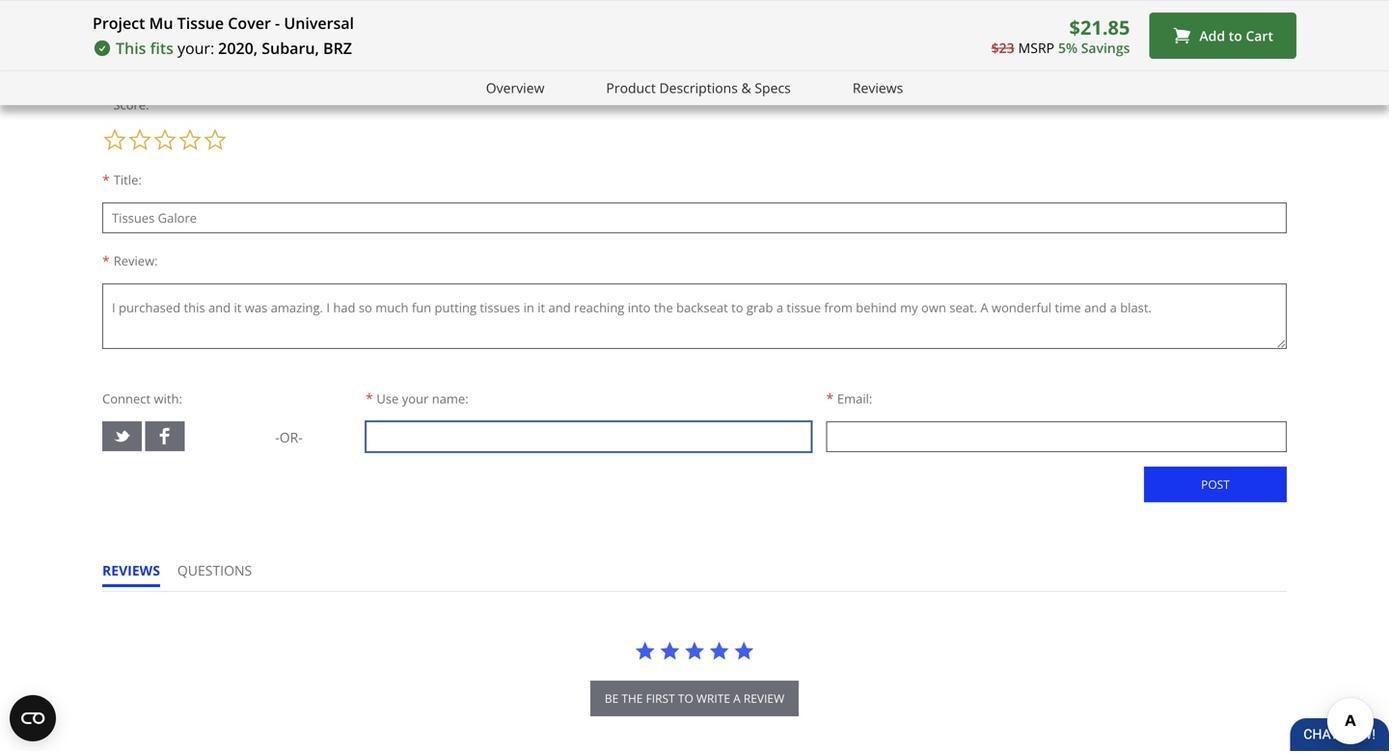 Task type: describe. For each thing, give the bounding box(es) containing it.
5%
[[1059, 38, 1078, 57]]

review
[[744, 691, 785, 707]]

review
[[161, 24, 212, 43]]

write
[[697, 691, 731, 707]]

be
[[605, 691, 619, 707]]

a inside tab panel
[[173, 55, 181, 74]]

write a review
[[102, 24, 212, 43]]

be the first to write a review button
[[591, 681, 799, 717]]

* for * email:
[[827, 389, 834, 408]]

1 - from the top
[[275, 13, 280, 33]]

add to cart
[[1200, 26, 1274, 45]]

fits
[[150, 38, 174, 58]]

questions
[[178, 562, 252, 580]]

overview
[[486, 79, 545, 97]]

to inside be the first to write a review button
[[678, 691, 694, 707]]

email:
[[838, 390, 873, 408]]

* review:
[[102, 252, 158, 270]]

2020,
[[218, 38, 258, 58]]

score 3 radio
[[153, 127, 178, 152]]

field
[[242, 55, 270, 74]]

connect with twitter image
[[113, 427, 131, 446]]

specs
[[755, 79, 791, 97]]

savings
[[1082, 38, 1131, 57]]

* email:
[[827, 389, 873, 408]]

this fits your: 2020, subaru, brz
[[116, 38, 352, 58]]

write a review tab panel
[[102, 0, 1288, 529]]

be the first to write a review
[[605, 691, 785, 707]]

descriptions
[[660, 79, 738, 97]]

3 star image from the left
[[734, 641, 755, 662]]

reviews
[[102, 562, 160, 580]]

with:
[[154, 390, 182, 408]]

2 star image from the left
[[660, 641, 681, 662]]

connect
[[102, 390, 151, 408]]

&
[[742, 79, 752, 97]]

none button inside write a review tab panel
[[1145, 467, 1288, 503]]

score 5 radio
[[203, 127, 228, 152]]

Review: text field
[[102, 284, 1288, 349]]

or-
[[280, 428, 303, 447]]

this
[[116, 38, 146, 58]]

subaru,
[[262, 38, 319, 58]]

project
[[93, 13, 145, 33]]

a
[[148, 24, 158, 43]]

brz
[[323, 38, 352, 58]]

add to cart button
[[1150, 13, 1297, 59]]

* use your name:
[[366, 389, 469, 408]]

use
[[377, 390, 399, 408]]

mu
[[149, 13, 173, 33]]

cart
[[1246, 26, 1274, 45]]

reviews
[[853, 79, 904, 97]]

product
[[607, 79, 656, 97]]

$23
[[992, 38, 1015, 57]]



Task type: locate. For each thing, give the bounding box(es) containing it.
-
[[275, 13, 280, 33], [275, 428, 280, 447]]

a right write
[[734, 691, 741, 707]]

1 vertical spatial -
[[275, 428, 280, 447]]

add
[[1200, 26, 1226, 45]]

score 4 radio
[[178, 127, 203, 152]]

to right the add
[[1229, 26, 1243, 45]]

star image up first
[[660, 641, 681, 662]]

* left use
[[366, 389, 373, 408]]

msrp
[[1019, 38, 1055, 57]]

project mu tissue cover - universal
[[93, 13, 354, 33]]

* for * indicates a required field
[[102, 55, 110, 74]]

0 horizontal spatial to
[[678, 691, 694, 707]]

1 horizontal spatial star image
[[660, 641, 681, 662]]

to inside add to cart button
[[1229, 26, 1243, 45]]

overview link
[[486, 77, 545, 99]]

* for * score:
[[102, 95, 110, 113]]

* left score:
[[102, 95, 110, 113]]

1 vertical spatial a
[[734, 691, 741, 707]]

score:
[[113, 96, 149, 113]]

* left title:
[[102, 171, 110, 189]]

universal
[[284, 13, 354, 33]]

product descriptions & specs link
[[607, 77, 791, 99]]

* left this
[[102, 55, 110, 74]]

your:
[[178, 38, 214, 58]]

$21.85
[[1070, 14, 1131, 40]]

None button
[[1145, 467, 1288, 503]]

first
[[646, 691, 675, 707]]

tab list containing reviews
[[102, 562, 269, 592]]

Email: field
[[827, 422, 1288, 453]]

1 horizontal spatial star image
[[709, 641, 730, 662]]

tissue
[[177, 13, 224, 33]]

your
[[402, 390, 429, 408]]

star image
[[635, 641, 656, 662], [660, 641, 681, 662]]

reviews link
[[853, 77, 904, 99]]

star image up the
[[635, 641, 656, 662]]

Use your name: field
[[366, 422, 812, 453]]

score 2 radio
[[127, 127, 153, 152]]

0 vertical spatial to
[[1229, 26, 1243, 45]]

$21.85 $23 msrp 5% savings
[[992, 14, 1131, 57]]

*
[[102, 55, 110, 74], [102, 95, 110, 113], [102, 171, 110, 189], [102, 252, 110, 270], [366, 389, 373, 408], [827, 389, 834, 408]]

1 horizontal spatial a
[[734, 691, 741, 707]]

1 star image from the left
[[635, 641, 656, 662]]

star image up write
[[709, 641, 730, 662]]

Title: field
[[102, 203, 1288, 233]]

a
[[173, 55, 181, 74], [734, 691, 741, 707]]

a down review
[[173, 55, 181, 74]]

0 vertical spatial a
[[173, 55, 181, 74]]

2 star image from the left
[[709, 641, 730, 662]]

1 horizontal spatial to
[[1229, 26, 1243, 45]]

star image up be the first to write a review
[[684, 641, 706, 662]]

* for * use your name:
[[366, 389, 373, 408]]

- inside write a review tab panel
[[275, 428, 280, 447]]

required
[[184, 55, 239, 74]]

2 - from the top
[[275, 428, 280, 447]]

indicates
[[113, 55, 170, 74]]

to
[[1229, 26, 1243, 45], [678, 691, 694, 707]]

a inside button
[[734, 691, 741, 707]]

connect with facebook image
[[156, 427, 174, 446]]

1 star image from the left
[[684, 641, 706, 662]]

* title:
[[102, 171, 142, 189]]

star image
[[684, 641, 706, 662], [709, 641, 730, 662], [734, 641, 755, 662]]

0 horizontal spatial a
[[173, 55, 181, 74]]

open widget image
[[10, 696, 56, 742]]

write
[[102, 24, 145, 43]]

review:
[[114, 252, 158, 270]]

0 vertical spatial -
[[275, 13, 280, 33]]

* indicates a required field
[[102, 55, 270, 74]]

score 1 radio
[[102, 127, 127, 152]]

* for * review:
[[102, 252, 110, 270]]

cover
[[228, 13, 271, 33]]

tab list
[[102, 562, 269, 592]]

-or-
[[275, 428, 303, 447]]

2 horizontal spatial star image
[[734, 641, 755, 662]]

the
[[622, 691, 643, 707]]

0 horizontal spatial star image
[[684, 641, 706, 662]]

0 horizontal spatial star image
[[635, 641, 656, 662]]

connect with:
[[102, 390, 182, 408]]

name:
[[432, 390, 469, 408]]

title:
[[114, 171, 142, 189]]

star image up review
[[734, 641, 755, 662]]

* score:
[[102, 95, 149, 113]]

* left email:
[[827, 389, 834, 408]]

* left review: on the top
[[102, 252, 110, 270]]

product descriptions & specs
[[607, 79, 791, 97]]

1 vertical spatial to
[[678, 691, 694, 707]]

to right first
[[678, 691, 694, 707]]

* for * title:
[[102, 171, 110, 189]]



Task type: vqa. For each thing, say whether or not it's contained in the screenshot.
Collections
no



